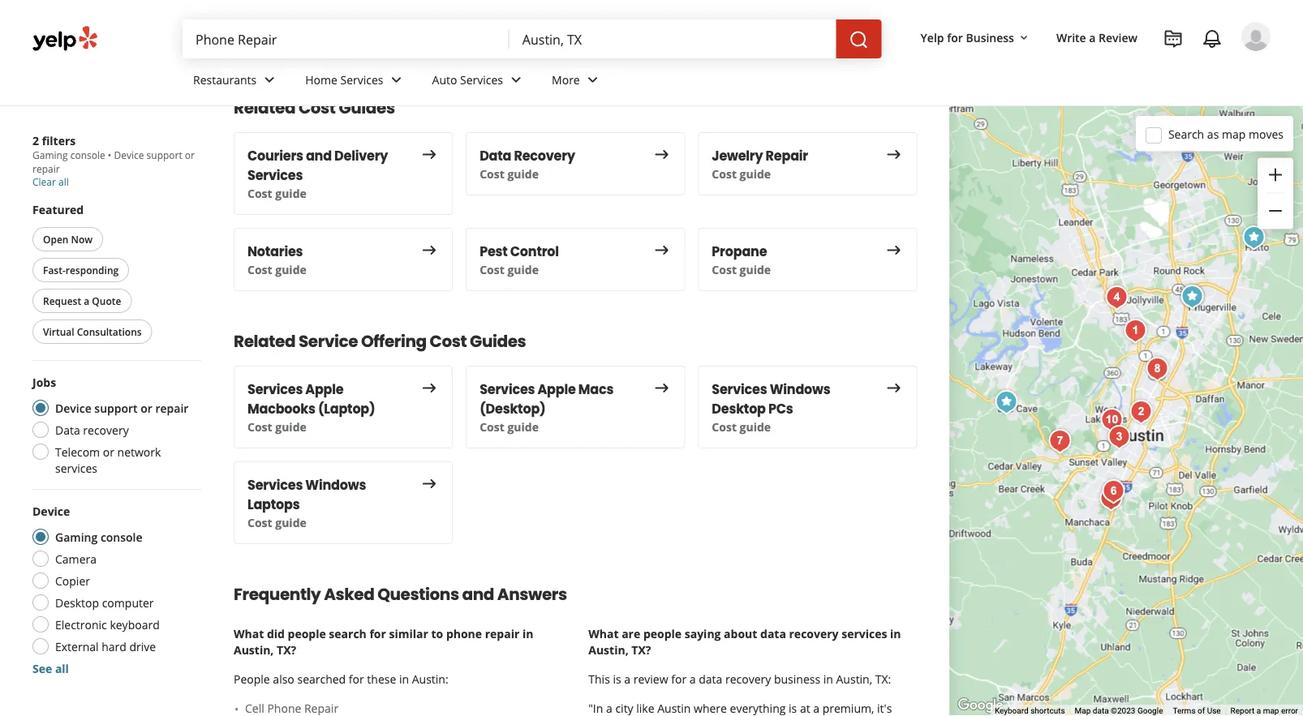 Task type: describe. For each thing, give the bounding box(es) containing it.
repair inside device support or repair
[[32, 162, 60, 175]]

cost guide for services windows laptops
[[247, 515, 307, 530]]

open now
[[43, 232, 93, 246]]

services apple macs (desktop)
[[480, 380, 614, 418]]

services inside services apple macs (desktop)
[[480, 380, 535, 398]]

premium,
[[823, 701, 874, 716]]

a up where
[[690, 671, 696, 687]]

0 vertical spatial back
[[558, 22, 583, 38]]

disconnected.
[[783, 55, 856, 70]]

ruby a. image
[[1241, 22, 1271, 51]]

yelp for business
[[921, 30, 1014, 45]]

device support or repair inside option group
[[55, 400, 189, 416]]

2 horizontal spatial data
[[1093, 706, 1109, 716]]

services inside services windows desktop pcs
[[712, 380, 767, 398]]

similar
[[389, 626, 428, 641]]

suggestions?
[[564, 55, 632, 70]]

cracked.
[[584, 39, 629, 54]]

where
[[694, 701, 727, 716]]

whole
[[369, 55, 401, 70]]

1 vertical spatial back
[[557, 39, 581, 54]]

featured
[[32, 202, 84, 217]]

for inside yelp for business button
[[947, 30, 963, 45]]

1up repairs image
[[1103, 421, 1135, 454]]

support inside device support or repair
[[147, 148, 182, 162]]

atx cell repair image
[[1119, 315, 1152, 347]]

guide for data recovery
[[507, 166, 539, 181]]

cost for propane
[[712, 262, 737, 277]]

anyone
[[345, 6, 384, 22]]

24 arrow right v2 image for notaries
[[420, 241, 439, 260]]

1 horizontal spatial guides
[[470, 330, 526, 353]]

guide for services apple macbooks (laptop)
[[275, 419, 307, 435]]

or inside telecom or network services
[[103, 444, 114, 460]]

pest control
[[480, 242, 559, 260]]

delivery
[[334, 146, 388, 165]]

1up repairs image
[[1125, 396, 1157, 428]]

what are people saying about data recovery services in austin, tx?
[[588, 626, 901, 658]]

16 chevron down v2 image
[[1017, 31, 1030, 44]]

keyboard
[[995, 706, 1029, 716]]

repaired?
[[624, 22, 674, 38]]

0 vertical spatial device
[[114, 148, 144, 162]]

cost right offering at the top of page
[[430, 330, 467, 353]]

austin:
[[412, 671, 448, 687]]

a right write
[[1089, 30, 1096, 45]]

or inside device support or repair
[[185, 148, 195, 162]]

related cost guides
[[234, 97, 395, 119]]

search
[[329, 626, 367, 641]]

option group containing jobs
[[28, 374, 201, 476]]

cost guide for propane
[[712, 262, 771, 277]]

longhorn mac repair image
[[1176, 281, 1208, 313]]

3 the from the left
[[654, 39, 671, 54]]

jewelry repair
[[712, 146, 808, 165]]

tx? inside the what are people saying about data recovery services in austin, tx?
[[632, 642, 651, 658]]

a inside button
[[84, 294, 89, 308]]

24 chevron down v2 image for more
[[583, 70, 603, 90]]

go
[[592, 6, 605, 22]]

also
[[273, 671, 294, 687]]

where should i go to get my iphone 4 back screen repaired? only the back cracked. not the front. any suggestions?   thanks
[[509, 6, 674, 70]]

this is a review for a data recovery business in austin, tx:
[[588, 671, 891, 687]]

in right these
[[399, 671, 409, 687]]

24 chevron down v2 image for auto services
[[506, 70, 526, 90]]

offering
[[361, 330, 427, 353]]

in right business
[[823, 671, 833, 687]]

to inside what did people search for similar to phone repair in austin, tx?
[[431, 626, 443, 641]]

home services link
[[292, 58, 419, 105]]

1 vertical spatial of
[[1198, 706, 1205, 716]]

business
[[774, 671, 820, 687]]

repair inside option group
[[155, 400, 189, 416]]

Find text field
[[196, 30, 496, 48]]

services inside services windows laptops
[[247, 476, 303, 494]]

24 arrow right v2 image for services apple macs (desktop)
[[652, 379, 671, 398]]

searched
[[297, 671, 346, 687]]

search image
[[849, 30, 869, 50]]

0 vertical spatial guides
[[339, 97, 395, 119]]

services inside services apple macbooks (laptop)
[[247, 380, 303, 398]]

2 vertical spatial recovery
[[725, 671, 771, 687]]

only
[[509, 39, 534, 54]]

couriers
[[247, 146, 303, 165]]

map for error
[[1263, 706, 1279, 716]]

tx? inside what did people search for similar to phone repair in austin, tx?
[[277, 642, 296, 658]]

request a quote
[[43, 294, 121, 308]]

©2023
[[1111, 706, 1135, 716]]

where
[[509, 6, 544, 22]]

ubreakifix image
[[1097, 475, 1130, 508]]

cost for data recovery
[[480, 166, 505, 181]]

24 arrow right v2 image for couriers and delivery services
[[420, 145, 439, 164]]

related for related service offering cost guides
[[234, 330, 295, 353]]

terms
[[1173, 706, 1196, 716]]

pcs
[[768, 400, 793, 418]]

hi-tech gadgets image
[[1100, 282, 1133, 314]]

cost for couriers and delivery services
[[247, 185, 272, 201]]

request
[[43, 294, 81, 308]]

report a map error
[[1231, 706, 1298, 716]]

guide for notaries
[[275, 262, 307, 277]]

review
[[633, 671, 668, 687]]

rock
[[881, 39, 906, 54]]

24 chevron down v2 image
[[260, 70, 279, 90]]

any
[[541, 55, 561, 70]]

consultations
[[77, 325, 142, 338]]

map region
[[938, 104, 1303, 716]]

(laptop)
[[318, 400, 375, 418]]

and inside couriers and delivery services
[[306, 146, 332, 165]]

windows for services windows laptops
[[305, 476, 366, 494]]

phone inside "the dead pool: closed businesses designers refinishing & furniture repair in round rock - phone disconnected."
[[746, 55, 780, 70]]

guide for services windows desktop pcs
[[740, 419, 771, 435]]

for left these
[[349, 671, 364, 687]]

frankenstein computers image
[[1141, 353, 1173, 385]]

macs
[[578, 380, 614, 398]]

a left review
[[624, 671, 631, 687]]

24 arrow right v2 image for pest control
[[652, 241, 671, 260]]

a right "report"
[[1257, 706, 1261, 716]]

dead
[[769, 0, 799, 5]]

option group containing device
[[28, 503, 201, 677]]

yelp
[[921, 30, 944, 45]]

what for what did people search for similar to phone repair in austin, tx?
[[234, 626, 264, 641]]

of inside hi guys does anyone know of a place that can repair i phone that does more than repair the screen ?   thanks a whole bunch.
[[418, 6, 429, 22]]

1 vertical spatial and
[[462, 583, 494, 606]]

austin, for what
[[234, 642, 274, 658]]

related for related cost guides
[[234, 97, 295, 119]]

1 vertical spatial or
[[141, 400, 152, 416]]

business categories element
[[180, 58, 1271, 105]]

services inside the what are people saying about data recovery services in austin, tx?
[[842, 626, 887, 641]]

repair inside what did people search for similar to phone repair in austin, tx?
[[485, 626, 520, 641]]

data for data recovery
[[55, 422, 80, 438]]

people also searched for these in austin:
[[234, 671, 448, 687]]

like
[[636, 701, 654, 716]]

a right the at
[[813, 701, 820, 716]]

virtual consultations
[[43, 325, 142, 338]]

map
[[1075, 706, 1091, 716]]

google image
[[954, 695, 1007, 716]]

cost guide for pest control
[[480, 262, 539, 277]]

Near text field
[[522, 30, 823, 48]]

none field near
[[522, 30, 823, 48]]

google
[[1137, 706, 1163, 716]]

see all
[[32, 661, 69, 676]]

can
[[328, 22, 346, 38]]

cost for jewelry repair
[[712, 166, 737, 181]]

telecom
[[55, 444, 100, 460]]

city
[[615, 701, 633, 716]]

jobs
[[32, 374, 56, 390]]

phone doctor of oakhill image
[[1044, 425, 1076, 458]]

saying
[[685, 626, 721, 641]]

it's
[[877, 701, 892, 716]]

i inside hi guys does anyone know of a place that can repair i phone that does more than repair the screen ?   thanks a whole bunch.
[[384, 22, 387, 38]]

data inside the what are people saying about data recovery services in austin, tx?
[[760, 626, 786, 641]]

iphone
[[509, 22, 546, 38]]

services windows laptops
[[247, 476, 366, 514]]

cost down the home
[[299, 97, 336, 119]]

console for gaming console
[[101, 529, 142, 545]]

-
[[909, 39, 913, 54]]

24 arrow right v2 image for services windows laptops
[[420, 474, 439, 494]]

zoom out image
[[1266, 201, 1285, 221]]

report a map error link
[[1231, 706, 1298, 716]]

auto services
[[432, 72, 503, 87]]

1 vertical spatial that
[[273, 39, 294, 54]]

keyboard shortcuts
[[995, 706, 1065, 716]]

search
[[1168, 126, 1204, 142]]

screen inside hi guys does anyone know of a place that can repair i phone that does more than repair the screen ?   thanks a whole bunch.
[[273, 55, 308, 70]]

recovery inside option group
[[83, 422, 129, 438]]

guys
[[287, 6, 313, 22]]

write a review
[[1056, 30, 1138, 45]]

windows for services windows desktop pcs
[[770, 380, 830, 398]]

auto
[[432, 72, 457, 87]]

pest
[[480, 242, 508, 260]]

"in
[[588, 701, 603, 716]]

this
[[588, 671, 610, 687]]

phone inside hi guys does anyone know of a place that can repair i phone that does more than repair the screen ?   thanks a whole bunch.
[[390, 22, 424, 38]]

front.
[[509, 55, 539, 70]]

map for moves
[[1222, 126, 1246, 142]]

thanks for than
[[319, 55, 357, 70]]



Task type: vqa. For each thing, say whether or not it's contained in the screenshot.
the business? corresponding to Sushi
no



Task type: locate. For each thing, give the bounding box(es) containing it.
terms of use
[[1173, 706, 1221, 716]]

tx? down did
[[277, 642, 296, 658]]

None field
[[196, 30, 496, 48], [522, 30, 823, 48]]

or right •
[[185, 148, 195, 162]]

guide for propane
[[740, 262, 771, 277]]

related left service
[[234, 330, 295, 353]]

in down refinishing
[[831, 39, 841, 54]]

0 horizontal spatial austin,
[[234, 642, 274, 658]]

cost guide for data recovery
[[480, 166, 539, 181]]

use
[[1207, 706, 1221, 716]]

fast-responding
[[43, 263, 119, 277]]

phone
[[267, 701, 301, 716]]

gaming console •
[[32, 148, 114, 162]]

2 apple from the left
[[538, 380, 576, 398]]

1 horizontal spatial or
[[141, 400, 152, 416]]

0 vertical spatial gaming
[[32, 148, 68, 162]]

pro xi image
[[1238, 222, 1270, 254]]

24 arrow right v2 image for services windows desktop pcs
[[884, 379, 903, 398]]

none field find
[[196, 30, 496, 48]]

0 vertical spatial of
[[418, 6, 429, 22]]

0 vertical spatial screen
[[586, 22, 621, 38]]

1 vertical spatial windows
[[305, 476, 366, 494]]

2 vertical spatial or
[[103, 444, 114, 460]]

cell
[[245, 701, 264, 716]]

cost down notaries
[[247, 262, 272, 277]]

2 the from the left
[[537, 39, 554, 54]]

desktop inside option group
[[55, 595, 99, 611]]

cost guide down (desktop)
[[480, 419, 539, 435]]

request a quote button
[[32, 289, 132, 313]]

desktop computer
[[55, 595, 154, 611]]

cost guide for jewelry repair
[[712, 166, 771, 181]]

1 vertical spatial all
[[55, 661, 69, 676]]

0 vertical spatial phone
[[390, 22, 424, 38]]

closed
[[832, 0, 870, 5]]

not
[[631, 39, 651, 54]]

phone right similar
[[446, 626, 482, 641]]

2 none field from the left
[[522, 30, 823, 48]]

copier
[[55, 573, 90, 589]]

as
[[1207, 126, 1219, 142]]

recovery up telecom or network services
[[83, 422, 129, 438]]

related down 24 chevron down v2 image
[[234, 97, 295, 119]]

0 vertical spatial option group
[[28, 374, 201, 476]]

?
[[311, 55, 316, 70]]

0 vertical spatial device support or repair
[[32, 148, 195, 175]]

0 horizontal spatial support
[[94, 400, 138, 416]]

apple left macs
[[538, 380, 576, 398]]

windows inside services windows desktop pcs
[[770, 380, 830, 398]]

2 tx? from the left
[[632, 642, 651, 658]]

cost guide down 'macbooks'
[[247, 419, 307, 435]]

1 vertical spatial recovery
[[789, 626, 839, 641]]

0 horizontal spatial desktop
[[55, 595, 99, 611]]

thanks down more
[[319, 55, 357, 70]]

is
[[613, 671, 621, 687], [789, 701, 797, 716]]

1 vertical spatial device support or repair
[[55, 400, 189, 416]]

people for saying
[[643, 626, 682, 641]]

services up tx:
[[842, 626, 887, 641]]

at
[[800, 701, 810, 716]]

or down the data recovery
[[103, 444, 114, 460]]

repair up "whole"
[[384, 39, 416, 54]]

cost down (desktop)
[[480, 419, 505, 435]]

austin, for this
[[836, 671, 872, 687]]

refinishing
[[801, 22, 857, 38]]

cost guide for services apple macs (desktop)
[[480, 419, 539, 435]]

place
[[273, 22, 301, 38]]

apple inside services apple macbooks (laptop)
[[305, 380, 344, 398]]

1 vertical spatial guides
[[470, 330, 526, 353]]

desktop up electronic
[[55, 595, 99, 611]]

2 vertical spatial data
[[1093, 706, 1109, 716]]

1 the from the left
[[419, 39, 436, 54]]

a down than
[[359, 55, 366, 70]]

2 vertical spatial phone
[[446, 626, 482, 641]]

cost guide for notaries
[[247, 262, 307, 277]]

open
[[43, 232, 69, 246]]

or up network
[[141, 400, 152, 416]]

1 horizontal spatial phone
[[446, 626, 482, 641]]

guide for couriers and delivery services
[[275, 185, 307, 201]]

my
[[642, 6, 658, 22]]

0 horizontal spatial phone
[[390, 22, 424, 38]]

services
[[55, 460, 97, 476], [842, 626, 887, 641]]

0 horizontal spatial thanks
[[319, 55, 357, 70]]

0 horizontal spatial map
[[1222, 126, 1246, 142]]

0 horizontal spatial that
[[273, 39, 294, 54]]

moves
[[1249, 126, 1284, 142]]

austin, inside the what are people saying about data recovery services in austin, tx?
[[588, 642, 629, 658]]

recovery inside the what are people saying about data recovery services in austin, tx?
[[789, 626, 839, 641]]

0 horizontal spatial data
[[699, 671, 722, 687]]

1 vertical spatial i
[[384, 22, 387, 38]]

the
[[746, 0, 766, 5]]

2 people from the left
[[643, 626, 682, 641]]

data
[[760, 626, 786, 641], [699, 671, 722, 687], [1093, 706, 1109, 716]]

0 vertical spatial i
[[586, 6, 589, 22]]

thanks down not
[[635, 55, 673, 70]]

cost guide down laptops
[[247, 515, 307, 530]]

cell phone repair
[[245, 701, 338, 716]]

support right •
[[147, 148, 182, 162]]

(desktop)
[[480, 400, 546, 418]]

24 arrow right v2 image for data recovery
[[652, 145, 671, 164]]

screen inside where should i go to get my iphone 4 back screen repaired? only the back cracked. not the front. any suggestions?   thanks
[[586, 22, 621, 38]]

1 apple from the left
[[305, 380, 344, 398]]

0 vertical spatial or
[[185, 148, 195, 162]]

map right as
[[1222, 126, 1246, 142]]

business
[[966, 30, 1014, 45]]

None search field
[[183, 19, 885, 58]]

0 vertical spatial is
[[613, 671, 621, 687]]

1 vertical spatial repair
[[304, 701, 338, 716]]

zoom in image
[[1266, 165, 1285, 185]]

1 vertical spatial is
[[789, 701, 797, 716]]

more
[[552, 72, 580, 87]]

1 horizontal spatial of
[[1198, 706, 1205, 716]]

0 horizontal spatial tx?
[[277, 642, 296, 658]]

0 horizontal spatial screen
[[273, 55, 308, 70]]

repair
[[766, 146, 808, 165], [304, 701, 338, 716]]

windows
[[770, 380, 830, 398], [305, 476, 366, 494]]

repair down answers
[[485, 626, 520, 641]]

in inside "the dead pool: closed businesses designers refinishing & furniture repair in round rock - phone disconnected."
[[831, 39, 841, 54]]

thanks inside hi guys does anyone know of a place that can repair i phone that does more than repair the screen ?   thanks a whole bunch.
[[319, 55, 357, 70]]

does up can in the top of the page
[[316, 6, 342, 22]]

a right the "in
[[606, 701, 612, 716]]

recovery up business
[[789, 626, 839, 641]]

guide for services apple macs (desktop)
[[507, 419, 539, 435]]

0 vertical spatial related
[[234, 97, 295, 119]]

for
[[947, 30, 963, 45], [370, 626, 386, 641], [349, 671, 364, 687], [671, 671, 687, 687]]

1 horizontal spatial data
[[480, 146, 511, 165]]

24 chevron down v2 image right more
[[583, 70, 603, 90]]

1 tx? from the left
[[277, 642, 296, 658]]

0 vertical spatial data
[[480, 146, 511, 165]]

phone inside what did people search for similar to phone repair in austin, tx?
[[446, 626, 482, 641]]

services
[[340, 72, 383, 87], [460, 72, 503, 87], [247, 166, 303, 184], [247, 380, 303, 398], [480, 380, 535, 398], [712, 380, 767, 398], [247, 476, 303, 494]]

tx:
[[875, 671, 891, 687]]

laptops
[[247, 495, 300, 514]]

electronic
[[55, 617, 107, 632]]

is inside '"in a city like austin where everything is at a premium, it's'
[[789, 701, 797, 716]]

console for gaming console •
[[70, 148, 105, 162]]

cost for notaries
[[247, 262, 272, 277]]

austin, down did
[[234, 642, 274, 658]]

cost guide for services windows desktop pcs
[[712, 419, 771, 435]]

1 horizontal spatial and
[[462, 583, 494, 606]]

2 horizontal spatial or
[[185, 148, 195, 162]]

notifications image
[[1202, 29, 1222, 49]]

recovery up '"in a city like austin where everything is at a premium, it's'
[[725, 671, 771, 687]]

is right this
[[613, 671, 621, 687]]

1 vertical spatial option group
[[28, 503, 201, 677]]

more link
[[539, 58, 616, 105]]

24 arrow right v2 image
[[420, 145, 439, 164], [884, 145, 903, 164], [420, 241, 439, 260], [884, 241, 903, 260], [420, 379, 439, 398], [652, 379, 671, 398], [884, 379, 903, 398]]

data right about
[[760, 626, 786, 641]]

0 vertical spatial and
[[306, 146, 332, 165]]

cost guide down notaries
[[247, 262, 307, 277]]

projects image
[[1164, 29, 1183, 49]]

0 horizontal spatial people
[[288, 626, 326, 641]]

0 horizontal spatial or
[[103, 444, 114, 460]]

about
[[724, 626, 757, 641]]

cost down services windows desktop pcs
[[712, 419, 737, 435]]

1 vertical spatial related
[[234, 330, 295, 353]]

phone down know
[[390, 22, 424, 38]]

virtual
[[43, 325, 74, 338]]

desktop
[[712, 400, 766, 418], [55, 595, 99, 611]]

1 horizontal spatial what
[[588, 626, 619, 641]]

0 vertical spatial all
[[58, 175, 69, 188]]

cost down laptops
[[247, 515, 272, 530]]

to right similar
[[431, 626, 443, 641]]

apple for (desktop)
[[538, 380, 576, 398]]

map data ©2023 google
[[1075, 706, 1163, 716]]

telecom or network services
[[55, 444, 161, 476]]

apple up (laptop)
[[305, 380, 344, 398]]

all for clear all
[[58, 175, 69, 188]]

1 vertical spatial device
[[55, 400, 91, 416]]

longhorn mac repair image
[[1176, 281, 1208, 313]]

0 horizontal spatial what
[[234, 626, 264, 641]]

cost for services apple macbooks (laptop)
[[247, 419, 272, 435]]

0 horizontal spatial and
[[306, 146, 332, 165]]

0 horizontal spatial is
[[613, 671, 621, 687]]

console left •
[[70, 148, 105, 162]]

data for data recovery
[[480, 146, 511, 165]]

to inside where should i go to get my iphone 4 back screen repaired? only the back cracked. not the front. any suggestions?   thanks
[[608, 6, 619, 22]]

what inside the what are people saying about data recovery services in austin, tx?
[[588, 626, 619, 641]]

guide down propane
[[740, 262, 771, 277]]

all inside option group
[[55, 661, 69, 676]]

in inside what did people search for similar to phone repair in austin, tx?
[[522, 626, 533, 641]]

people inside what did people search for similar to phone repair in austin, tx?
[[288, 626, 326, 641]]

24 arrow right v2 image
[[652, 145, 671, 164], [652, 241, 671, 260], [420, 474, 439, 494]]

cost guide down couriers
[[247, 185, 307, 201]]

1 horizontal spatial is
[[789, 701, 797, 716]]

guide for jewelry repair
[[740, 166, 771, 181]]

i left go
[[586, 6, 589, 22]]

2 vertical spatial device
[[32, 503, 70, 519]]

console up computer at the bottom of the page
[[101, 529, 142, 545]]

for right search
[[370, 626, 386, 641]]

1 horizontal spatial 24 chevron down v2 image
[[506, 70, 526, 90]]

services inside telecom or network services
[[55, 460, 97, 476]]

repair
[[349, 22, 381, 38], [384, 39, 416, 54], [796, 39, 828, 54], [32, 162, 60, 175], [155, 400, 189, 416], [485, 626, 520, 641]]

cost for services windows desktop pcs
[[712, 419, 737, 435]]

1 horizontal spatial repair
[[766, 146, 808, 165]]

recovery
[[514, 146, 575, 165]]

0 horizontal spatial of
[[418, 6, 429, 22]]

desktop inside services windows desktop pcs
[[712, 400, 766, 418]]

are
[[622, 626, 640, 641]]

24 arrow right v2 image for propane
[[884, 241, 903, 260]]

device support or repair
[[32, 148, 195, 175], [55, 400, 189, 416]]

1 vertical spatial does
[[297, 39, 323, 54]]

1 horizontal spatial windows
[[770, 380, 830, 398]]

related
[[234, 97, 295, 119], [234, 330, 295, 353]]

console inside option group
[[101, 529, 142, 545]]

support up the data recovery
[[94, 400, 138, 416]]

what
[[234, 626, 264, 641], [588, 626, 619, 641]]

24 arrow right v2 image for jewelry repair
[[884, 145, 903, 164]]

0 vertical spatial to
[[608, 6, 619, 22]]

yelp for business button
[[914, 23, 1037, 52]]

1 horizontal spatial screen
[[586, 22, 621, 38]]

guide for services windows laptops
[[275, 515, 307, 530]]

asked
[[324, 583, 374, 606]]

keyboard shortcuts button
[[995, 706, 1065, 716]]

gaming down the 2 filters
[[32, 148, 68, 162]]

notaries
[[247, 242, 303, 260]]

what for what are people saying about data recovery services in austin, tx?
[[588, 626, 619, 641]]

guides down home services
[[339, 97, 395, 119]]

what inside what did people search for similar to phone repair in austin, tx?
[[234, 626, 264, 641]]

repair down anyone on the top left of the page
[[349, 22, 381, 38]]

apple inside services apple macs (desktop)
[[538, 380, 576, 398]]

repair inside "the dead pool: closed businesses designers refinishing & furniture repair in round rock - phone disconnected."
[[796, 39, 828, 54]]

the up any
[[537, 39, 554, 54]]

people right did
[[288, 626, 326, 641]]

all
[[58, 175, 69, 188], [55, 661, 69, 676]]

to right go
[[608, 6, 619, 22]]

repair down the 2 filters
[[32, 162, 60, 175]]

0 vertical spatial recovery
[[83, 422, 129, 438]]

24 arrow right v2 image for services apple macbooks (laptop)
[[420, 379, 439, 398]]

24 chevron down v2 image for home services
[[387, 70, 406, 90]]

in inside the what are people saying about data recovery services in austin, tx?
[[890, 626, 901, 641]]

1 vertical spatial to
[[431, 626, 443, 641]]

what left are
[[588, 626, 619, 641]]

0 vertical spatial desktop
[[712, 400, 766, 418]]

external hard drive
[[55, 639, 156, 654]]

cost down 'macbooks'
[[247, 419, 272, 435]]

device
[[114, 148, 144, 162], [55, 400, 91, 416], [32, 503, 70, 519]]

2 horizontal spatial austin,
[[836, 671, 872, 687]]

windows up pcs
[[770, 380, 830, 398]]

0 horizontal spatial guides
[[339, 97, 395, 119]]

get
[[622, 6, 639, 22]]

1 what from the left
[[234, 626, 264, 641]]

macdoctors image
[[990, 386, 1023, 419]]

1 horizontal spatial thanks
[[635, 55, 673, 70]]

user actions element
[[908, 20, 1293, 120]]

1 option group from the top
[[28, 374, 201, 476]]

i inside where should i go to get my iphone 4 back screen repaired? only the back cracked. not the front. any suggestions?   thanks
[[586, 6, 589, 22]]

screen left ?
[[273, 55, 308, 70]]

2 24 chevron down v2 image from the left
[[506, 70, 526, 90]]

24 chevron down v2 image down only
[[506, 70, 526, 90]]

0 horizontal spatial repair
[[304, 701, 338, 716]]

0 vertical spatial repair
[[766, 146, 808, 165]]

does
[[316, 6, 342, 22], [297, 39, 323, 54]]

1 people from the left
[[288, 626, 326, 641]]

guide down (desktop)
[[507, 419, 539, 435]]

1 vertical spatial support
[[94, 400, 138, 416]]

0 vertical spatial that
[[304, 22, 325, 38]]

is left the at
[[789, 701, 797, 716]]

1 vertical spatial services
[[842, 626, 887, 641]]

apple for (laptop)
[[305, 380, 344, 398]]

tx?
[[277, 642, 296, 658], [632, 642, 651, 658]]

screen
[[586, 22, 621, 38], [273, 55, 308, 70]]

support inside option group
[[94, 400, 138, 416]]

1 horizontal spatial apple
[[538, 380, 576, 398]]

jewelry
[[712, 146, 763, 165]]

cost for pest control
[[480, 262, 505, 277]]

for right yelp
[[947, 30, 963, 45]]

2 thanks from the left
[[635, 55, 673, 70]]

1 vertical spatial data
[[699, 671, 722, 687]]

1 horizontal spatial to
[[608, 6, 619, 22]]

related service offering cost guides
[[234, 330, 526, 353]]

people for search
[[288, 626, 326, 641]]

people inside the what are people saying about data recovery services in austin, tx?
[[643, 626, 682, 641]]

data up telecom
[[55, 422, 80, 438]]

1 vertical spatial phone
[[746, 55, 780, 70]]

data
[[480, 146, 511, 165], [55, 422, 80, 438]]

home services
[[305, 72, 383, 87]]

back down should
[[558, 22, 583, 38]]

0 horizontal spatial the
[[419, 39, 436, 54]]

1 horizontal spatial none field
[[522, 30, 823, 48]]

all right see
[[55, 661, 69, 676]]

group
[[1258, 158, 1293, 229]]

24 chevron down v2 image inside home services link
[[387, 70, 406, 90]]

gaming console
[[55, 529, 142, 545]]

0 horizontal spatial windows
[[305, 476, 366, 494]]

device right •
[[114, 148, 144, 162]]

0 vertical spatial data
[[760, 626, 786, 641]]

a right know
[[432, 6, 438, 22]]

cpr cell phone repair south austin image
[[1095, 483, 1127, 515]]

1 vertical spatial console
[[101, 529, 142, 545]]

0 vertical spatial windows
[[770, 380, 830, 398]]

people right are
[[643, 626, 682, 641]]

guide for pest control
[[507, 262, 539, 277]]

gaming inside option group
[[55, 529, 98, 545]]

2 what from the left
[[588, 626, 619, 641]]

2
[[32, 133, 39, 148]]

thanks for not
[[635, 55, 673, 70]]

couriers and delivery services
[[247, 146, 388, 184]]

cost guide down services windows desktop pcs
[[712, 419, 771, 435]]

windows inside services windows laptops
[[305, 476, 366, 494]]

what did people search for similar to phone repair in austin, tx?
[[234, 626, 533, 658]]

bee caves wireless image
[[1096, 404, 1128, 437]]

all for see all
[[55, 661, 69, 676]]

cost down propane
[[712, 262, 737, 277]]

1 none field from the left
[[196, 30, 496, 48]]

for inside what did people search for similar to phone repair in austin, tx?
[[370, 626, 386, 641]]

control
[[510, 242, 559, 260]]

computer
[[102, 595, 154, 611]]

cost guide down 'data recovery' at top left
[[480, 166, 539, 181]]

the dead pool: closed businesses designers refinishing & furniture repair in round rock - phone disconnected.
[[746, 0, 913, 70]]

in up tx:
[[890, 626, 901, 641]]

2 horizontal spatial the
[[654, 39, 671, 54]]

0 vertical spatial map
[[1222, 126, 1246, 142]]

these
[[367, 671, 396, 687]]

round
[[843, 39, 878, 54]]

gaming for gaming console •
[[32, 148, 68, 162]]

24 chevron down v2 image left auto
[[387, 70, 406, 90]]

1 horizontal spatial data
[[760, 626, 786, 641]]

businesses
[[746, 6, 808, 22]]

1 vertical spatial data
[[55, 422, 80, 438]]

cost for services windows laptops
[[247, 515, 272, 530]]

responding
[[66, 263, 119, 277]]

austin, inside what did people search for similar to phone repair in austin, tx?
[[234, 642, 274, 658]]

24 chevron down v2 image inside more link
[[583, 70, 603, 90]]

2 horizontal spatial 24 chevron down v2 image
[[583, 70, 603, 90]]

the inside hi guys does anyone know of a place that can repair i phone that does more than repair the screen ?   thanks a whole bunch.
[[419, 39, 436, 54]]

device up the data recovery
[[55, 400, 91, 416]]

0 vertical spatial does
[[316, 6, 342, 22]]

thanks inside where should i go to get my iphone 4 back screen repaired? only the back cracked. not the front. any suggestions?   thanks
[[635, 55, 673, 70]]

home
[[305, 72, 337, 87]]

cost guide for services apple macbooks (laptop)
[[247, 419, 307, 435]]

2 related from the top
[[234, 330, 295, 353]]

2 horizontal spatial recovery
[[789, 626, 839, 641]]

now
[[71, 232, 93, 246]]

support
[[147, 148, 182, 162], [94, 400, 138, 416]]

1 horizontal spatial the
[[537, 39, 554, 54]]

guide down 'data recovery' at top left
[[507, 166, 539, 181]]

1 horizontal spatial i
[[586, 6, 589, 22]]

1 horizontal spatial services
[[842, 626, 887, 641]]

services inside couriers and delivery services
[[247, 166, 303, 184]]

services apple macbooks (laptop)
[[247, 380, 375, 418]]

device support or repair up the data recovery
[[55, 400, 189, 416]]

i down know
[[384, 22, 387, 38]]

guide down pcs
[[740, 419, 771, 435]]

1 vertical spatial screen
[[273, 55, 308, 70]]

cost guide down propane
[[712, 262, 771, 277]]

24 chevron down v2 image
[[387, 70, 406, 90], [506, 70, 526, 90], [583, 70, 603, 90]]

and left answers
[[462, 583, 494, 606]]

cost guide for couriers and delivery services
[[247, 185, 307, 201]]

guide down notaries
[[275, 262, 307, 277]]

1 related from the top
[[234, 97, 295, 119]]

gaming for gaming console
[[55, 529, 98, 545]]

should
[[547, 6, 583, 22]]

3 24 chevron down v2 image from the left
[[583, 70, 603, 90]]

of left use
[[1198, 706, 1205, 716]]

repair up disconnected. at the top right of the page
[[796, 39, 828, 54]]

windows down (laptop)
[[305, 476, 366, 494]]

1 vertical spatial desktop
[[55, 595, 99, 611]]

guide down pest control
[[507, 262, 539, 277]]

guide down jewelry repair
[[740, 166, 771, 181]]

for right review
[[671, 671, 687, 687]]

cost down 'data recovery' at top left
[[480, 166, 505, 181]]

austin, down are
[[588, 642, 629, 658]]

repair inside cell phone repair link
[[304, 701, 338, 716]]

guide
[[507, 166, 539, 181], [740, 166, 771, 181], [275, 185, 307, 201], [275, 262, 307, 277], [507, 262, 539, 277], [740, 262, 771, 277], [275, 419, 307, 435], [507, 419, 539, 435], [740, 419, 771, 435], [275, 515, 307, 530]]

guide down laptops
[[275, 515, 307, 530]]

featured group
[[29, 201, 201, 347]]

all right "clear"
[[58, 175, 69, 188]]

data up where
[[699, 671, 722, 687]]

0 vertical spatial support
[[147, 148, 182, 162]]

2 option group from the top
[[28, 503, 201, 677]]

1 thanks from the left
[[319, 55, 357, 70]]

fast-responding button
[[32, 258, 129, 282]]

1 24 chevron down v2 image from the left
[[387, 70, 406, 90]]

gaming up 'camera'
[[55, 529, 98, 545]]

1 horizontal spatial that
[[304, 22, 325, 38]]

austin, left tx:
[[836, 671, 872, 687]]

option group
[[28, 374, 201, 476], [28, 503, 201, 677]]

device up 'camera'
[[32, 503, 70, 519]]

cost for services apple macs (desktop)
[[480, 419, 505, 435]]

and left delivery
[[306, 146, 332, 165]]

24 chevron down v2 image inside auto services link
[[506, 70, 526, 90]]

clear all
[[32, 175, 69, 188]]

1 horizontal spatial recovery
[[725, 671, 771, 687]]



